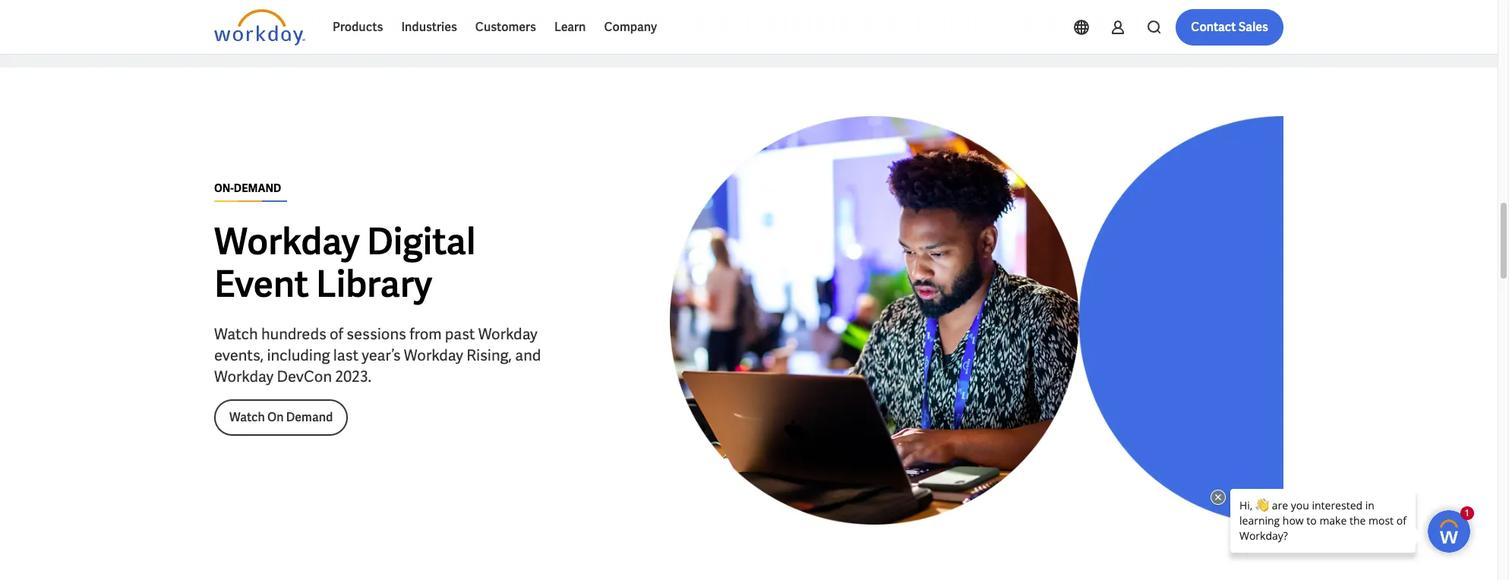Task type: vqa. For each thing, say whether or not it's contained in the screenshot.
WATCH
yes



Task type: describe. For each thing, give the bounding box(es) containing it.
man looking at laptop computer. image
[[670, 116, 1283, 525]]

workday digital event library
[[214, 218, 476, 308]]

workday down events,
[[214, 367, 274, 387]]

products
[[333, 19, 383, 35]]

go to the homepage image
[[214, 9, 305, 46]]

contact
[[1191, 19, 1236, 35]]

from
[[409, 324, 442, 344]]

sales
[[1238, 19, 1268, 35]]

hundreds
[[261, 324, 326, 344]]

company
[[604, 19, 657, 35]]

workday up rising,
[[478, 324, 538, 344]]

demand
[[234, 181, 281, 195]]

watch hundreds of sessions from past workday events, including last year's workday rising, and workday devcon 2023.
[[214, 324, 541, 387]]

on-demand
[[214, 181, 281, 195]]

sessions
[[346, 324, 406, 344]]

customers button
[[466, 9, 545, 46]]

events,
[[214, 346, 264, 365]]

industries button
[[392, 9, 466, 46]]

watch for watch hundreds of sessions from past workday events, including last year's workday rising, and workday devcon 2023.
[[214, 324, 258, 344]]

last
[[333, 346, 358, 365]]

event
[[214, 260, 309, 308]]

learn button
[[545, 9, 595, 46]]

2023.
[[335, 367, 371, 387]]

contact sales
[[1191, 19, 1268, 35]]



Task type: locate. For each thing, give the bounding box(es) containing it.
workday inside workday digital event library
[[214, 218, 360, 265]]

watch for watch on demand
[[229, 409, 265, 425]]

of
[[330, 324, 343, 344]]

industries
[[401, 19, 457, 35]]

on-
[[214, 181, 234, 195]]

contact sales link
[[1176, 9, 1283, 46]]

watch
[[214, 324, 258, 344], [229, 409, 265, 425]]

library
[[316, 260, 432, 308]]

customers
[[475, 19, 536, 35]]

workday down from
[[404, 346, 463, 365]]

watch on demand
[[229, 409, 333, 425]]

watch up events,
[[214, 324, 258, 344]]

rising,
[[466, 346, 512, 365]]

watch inside watch hundreds of sessions from past workday events, including last year's workday rising, and workday devcon 2023.
[[214, 324, 258, 344]]

workday down demand
[[214, 218, 360, 265]]

including
[[267, 346, 330, 365]]

on
[[267, 409, 284, 425]]

0 vertical spatial watch
[[214, 324, 258, 344]]

year's
[[362, 346, 401, 365]]

products button
[[324, 9, 392, 46]]

watch left on
[[229, 409, 265, 425]]

digital
[[367, 218, 476, 265]]

and
[[515, 346, 541, 365]]

learn
[[554, 19, 586, 35]]

company button
[[595, 9, 666, 46]]

workday
[[214, 218, 360, 265], [478, 324, 538, 344], [404, 346, 463, 365], [214, 367, 274, 387]]

past
[[445, 324, 475, 344]]

demand
[[286, 409, 333, 425]]

1 vertical spatial watch
[[229, 409, 265, 425]]

devcon
[[277, 367, 332, 387]]

watch on demand link
[[214, 399, 348, 436]]



